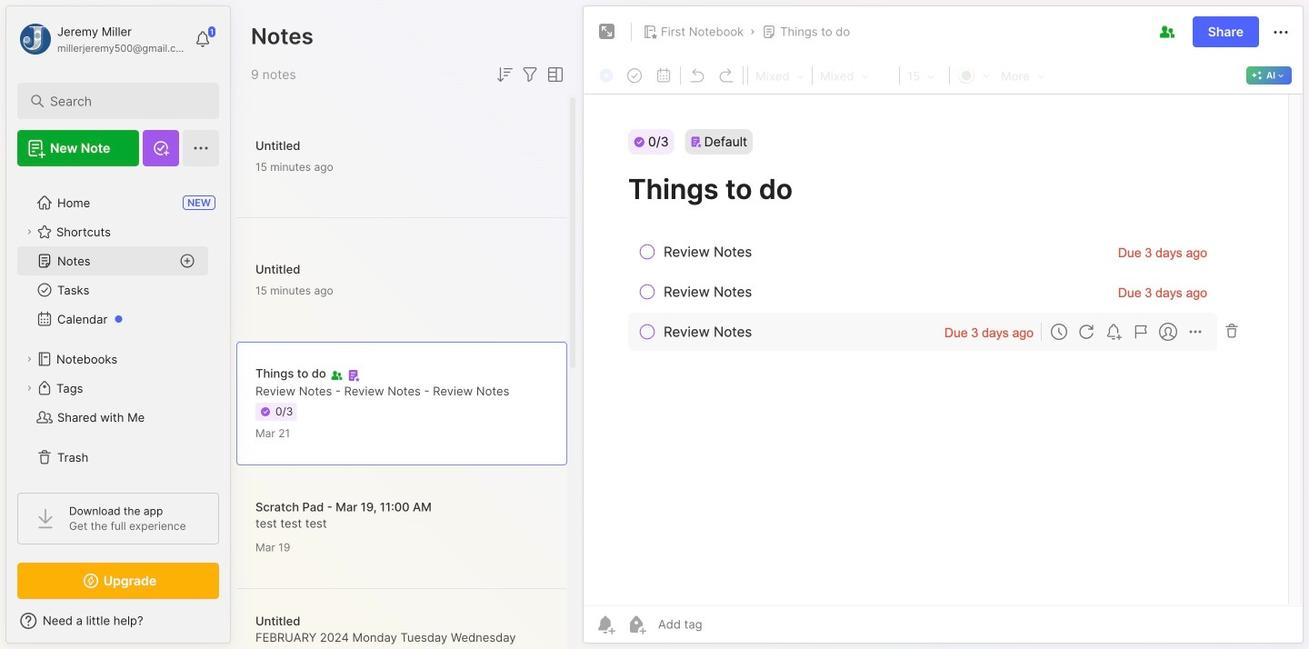 Task type: describe. For each thing, give the bounding box(es) containing it.
WHAT'S NEW field
[[6, 606, 230, 635]]

expand note image
[[596, 21, 618, 43]]

add tag image
[[625, 614, 647, 635]]

click to collapse image
[[230, 615, 243, 637]]

insert image
[[595, 64, 620, 87]]

heading level image
[[750, 64, 810, 87]]

more image
[[996, 64, 1050, 87]]

expand notebooks image
[[24, 354, 35, 365]]

Add tag field
[[656, 616, 793, 632]]

Insert field
[[595, 64, 620, 87]]

note window element
[[583, 5, 1304, 648]]

Heading level field
[[750, 64, 810, 87]]

add a reminder image
[[595, 614, 616, 635]]

Note Editor text field
[[584, 94, 1303, 605]]

add filters image
[[519, 64, 541, 85]]



Task type: locate. For each thing, give the bounding box(es) containing it.
Account field
[[17, 21, 185, 57]]

expand tags image
[[24, 383, 35, 394]]

Font size field
[[902, 64, 947, 87]]

Search text field
[[50, 93, 195, 110]]

more actions image
[[1270, 21, 1292, 43]]

tree inside main element
[[6, 177, 230, 483]]

More field
[[996, 64, 1050, 87]]

font size image
[[902, 64, 947, 87]]

font family image
[[815, 64, 897, 87]]

tree
[[6, 177, 230, 483]]

font color image
[[952, 63, 996, 86]]

none search field inside main element
[[50, 90, 195, 112]]

Font family field
[[815, 64, 897, 87]]

None search field
[[50, 90, 195, 112]]

Sort options field
[[494, 64, 515, 85]]

Font color field
[[952, 63, 996, 86]]

Add filters field
[[519, 64, 541, 85]]

View options field
[[541, 64, 566, 85]]

main element
[[0, 0, 236, 649]]

More actions field
[[1270, 20, 1292, 43]]



Task type: vqa. For each thing, say whether or not it's contained in the screenshot.
Close icon
no



